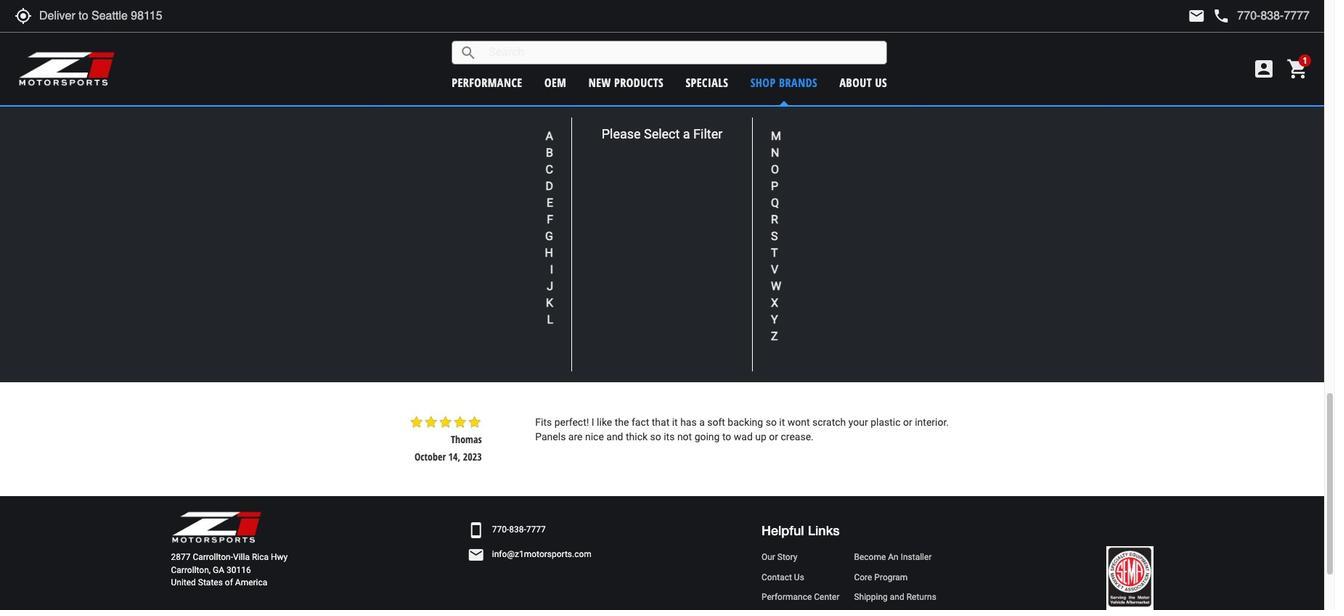 Task type: locate. For each thing, give the bounding box(es) containing it.
m
[[771, 129, 782, 143]]

0 horizontal spatial z1
[[491, 38, 500, 52]]

backing
[[728, 417, 764, 428]]

1 horizontal spatial or
[[904, 417, 913, 428]]

f
[[547, 213, 553, 227]]

hose
[[568, 49, 587, 63]]

new products link
[[589, 74, 664, 90]]

contact us link
[[762, 572, 840, 584]]

z1 metal 2 bolt exhaust gaskets star star star star star_half (36) $14
[[671, 38, 798, 86]]

perfectly, left without
[[681, 317, 722, 329]]

a right with
[[885, 317, 890, 329]]

aluminum inside z1 aluminum coolant bleeder port - heater hose star star star star star (136) $34.99
[[503, 38, 545, 52]]

us down our story 'link'
[[794, 573, 805, 583]]

0 vertical spatial us
[[876, 74, 888, 90]]

1 vertical spatial of
[[225, 578, 233, 588]]

g
[[546, 230, 553, 243]]

z1 motorsports logo image
[[18, 51, 116, 87]]

smartphone 770-838-7777
[[468, 522, 546, 540]]

us for contact us
[[794, 573, 805, 583]]

info@z1motorsports.com link
[[492, 549, 592, 562]]

h
[[545, 246, 553, 260]]

0 vertical spatial so
[[766, 417, 777, 428]]

filter
[[694, 126, 723, 142]]

mail phone
[[1189, 7, 1231, 25]]

fits inside the fits perfect! i like the fact that it has a soft backing so it wont scratch your plastic or interior. panels are nice and thick so its not going to wad up or crease.
[[535, 417, 552, 428]]

on
[[928, 38, 939, 52]]

0 vertical spatial that
[[815, 317, 833, 329]]

contact us
[[762, 573, 805, 583]]

mail link
[[1189, 7, 1206, 25]]

1 vertical spatial fits
[[535, 317, 552, 329]]

the right like
[[615, 417, 629, 428]]

1 z1 from the left
[[491, 38, 500, 52]]

1 vertical spatial that
[[652, 417, 670, 428]]

y
[[771, 313, 778, 327]]

of up the 'too!' at bottom left
[[601, 317, 611, 329]]

v
[[771, 263, 779, 277]]

0 vertical spatial or
[[904, 417, 913, 428]]

2 it from the left
[[780, 417, 785, 428]]

0 horizontal spatial nice
[[585, 431, 604, 443]]

core
[[854, 573, 873, 583]]

looks
[[535, 332, 563, 343]]

2 aluminum from the left
[[865, 38, 907, 52]]

0 vertical spatial and
[[598, 217, 615, 229]]

account_box link
[[1249, 57, 1280, 81]]

oem link
[[545, 74, 567, 90]]

windshield
[[630, 317, 679, 329]]

-
[[632, 38, 635, 52]]

so left its
[[650, 431, 662, 443]]

that
[[815, 317, 833, 329], [652, 417, 670, 428]]

0 vertical spatial perfectly,
[[555, 217, 595, 229]]

nice down like
[[585, 431, 604, 443]]

perfect!
[[555, 417, 589, 428]]

0 horizontal spatial so
[[650, 431, 662, 443]]

0 horizontal spatial it
[[672, 417, 678, 428]]

and down like
[[607, 431, 624, 443]]

0 vertical spatial of
[[601, 317, 611, 329]]

30116
[[227, 565, 251, 576]]

(change model) link
[[723, 113, 788, 127]]

the right l
[[555, 317, 569, 329]]

about
[[840, 74, 872, 90]]

search
[[460, 44, 477, 61]]

of down 30116
[[225, 578, 233, 588]]

gaskets
[[768, 38, 798, 52]]

1 vertical spatial and
[[607, 431, 624, 443]]

fits up panels
[[535, 417, 552, 428]]

my_location
[[15, 7, 32, 25]]

j
[[547, 280, 553, 293]]

z1 inside z1 aluminum coolant bleeder port - heater hose star star star star star (136) $34.99
[[491, 38, 500, 52]]

1 horizontal spatial z1
[[671, 38, 681, 52]]

z1 right the search
[[491, 38, 500, 52]]

that right gaps
[[815, 317, 833, 329]]

z
[[771, 330, 778, 344]]

new products
[[589, 74, 664, 90]]

it
[[672, 417, 678, 428], [780, 417, 785, 428]]

1 horizontal spatial that
[[815, 317, 833, 329]]

the
[[617, 217, 632, 229], [555, 317, 569, 329], [613, 317, 628, 329], [774, 317, 788, 329], [615, 417, 629, 428]]

panels
[[535, 431, 566, 443]]

nice right the is
[[672, 217, 691, 229]]

0 horizontal spatial that
[[652, 417, 670, 428]]

3 fits from the top
[[535, 417, 552, 428]]

new
[[589, 74, 611, 90]]

currently shopping: r35 (change model)
[[586, 113, 788, 127]]

fits inside fits the shape of the windshield perfectly, without all the gaps that come with a universal-fit piece. looks fantastic too!
[[535, 317, 552, 329]]

that inside fits the shape of the windshield perfectly, without all the gaps that come with a universal-fit piece. looks fantastic too!
[[815, 317, 833, 329]]

us right about
[[876, 74, 888, 90]]

a
[[683, 126, 690, 142], [664, 217, 669, 229], [885, 317, 890, 329], [700, 417, 705, 428]]

a right the is
[[664, 217, 669, 229]]

fits for fits perfect! i like the fact that it has a soft backing so it wont scratch your plastic or interior. panels are nice and thick so its not going to wad up or crease.
[[535, 417, 552, 428]]

brands
[[779, 74, 818, 90]]

25mm,
[[906, 49, 934, 63]]

has
[[681, 417, 697, 428]]

returns
[[907, 592, 937, 603]]

us for about us
[[876, 74, 888, 90]]

z1 left metal
[[671, 38, 681, 52]]

fits perfectly, and the bag is a nice touch
[[535, 217, 719, 229]]

z1 company logo image
[[171, 511, 262, 545]]

2 fits from the top
[[535, 317, 552, 329]]

us
[[876, 74, 888, 90], [794, 573, 805, 583]]

1 horizontal spatial it
[[780, 417, 785, 428]]

or right "plastic"
[[904, 417, 913, 428]]

0 vertical spatial i
[[550, 263, 553, 277]]

star_half
[[747, 54, 762, 69]]

oem
[[545, 74, 567, 90]]

and left bag
[[598, 217, 615, 229]]

$14
[[728, 72, 742, 86]]

0 horizontal spatial i
[[550, 263, 553, 277]]

r35
[[696, 113, 717, 127]]

aluminum left coolant
[[503, 38, 545, 52]]

$34.99
[[550, 83, 576, 97]]

0 vertical spatial nice
[[672, 217, 691, 229]]

0 horizontal spatial aluminum
[[503, 38, 545, 52]]

0 horizontal spatial of
[[225, 578, 233, 588]]

z1 for heater
[[491, 38, 500, 52]]

1 horizontal spatial perfectly,
[[681, 317, 722, 329]]

so
[[766, 417, 777, 428], [650, 431, 662, 443]]

aluminum right cnc
[[865, 38, 907, 52]]

2 vertical spatial and
[[890, 592, 905, 603]]

or right 'up'
[[769, 431, 779, 443]]

a right has
[[700, 417, 705, 428]]

1 vertical spatial us
[[794, 573, 805, 583]]

not
[[678, 431, 692, 443]]

villa
[[233, 553, 250, 563]]

1 vertical spatial nice
[[585, 431, 604, 443]]

bleeder
[[580, 38, 610, 52]]

0 horizontal spatial or
[[769, 431, 779, 443]]

1 horizontal spatial aluminum
[[865, 38, 907, 52]]

mail
[[1189, 7, 1206, 25]]

of inside 2877 carrollton-villa rica hwy carrollton, ga 30116 united states of america
[[225, 578, 233, 588]]

2 z1 from the left
[[671, 38, 681, 52]]

1 horizontal spatial us
[[876, 74, 888, 90]]

i left like
[[592, 417, 595, 428]]

fits up the g
[[535, 217, 552, 229]]

30mm)
[[945, 49, 973, 63]]

plastic
[[871, 417, 901, 428]]

2
[[709, 38, 713, 52]]

1 vertical spatial i
[[592, 417, 595, 428]]

l
[[547, 313, 553, 327]]

2 vertical spatial fits
[[535, 417, 552, 428]]

interior.
[[915, 417, 949, 428]]

i up j
[[550, 263, 553, 277]]

(36)
[[764, 56, 781, 67]]

touch
[[693, 217, 719, 229]]

model)
[[759, 113, 788, 127]]

t
[[771, 246, 778, 260]]

0 vertical spatial fits
[[535, 217, 552, 229]]

performance
[[452, 74, 523, 90]]

core program
[[854, 573, 908, 583]]

fits the shape of the windshield perfectly, without all the gaps that come with a universal-fit piece. looks fantastic too!
[[535, 317, 975, 343]]

1 aluminum from the left
[[503, 38, 545, 52]]

1 horizontal spatial i
[[592, 417, 595, 428]]

perfectly, right "f"
[[555, 217, 595, 229]]

d
[[546, 179, 553, 193]]

0 horizontal spatial us
[[794, 573, 805, 583]]

0 horizontal spatial perfectly,
[[555, 217, 595, 229]]

2023
[[463, 450, 482, 464]]

performance center link
[[762, 592, 840, 604]]

it left has
[[672, 417, 678, 428]]

so up 'up'
[[766, 417, 777, 428]]

it left wont
[[780, 417, 785, 428]]

z1 inside "z1 metal 2 bolt exhaust gaskets star star star star star_half (36) $14"
[[671, 38, 681, 52]]

and down core program link
[[890, 592, 905, 603]]

that up its
[[652, 417, 670, 428]]

of
[[601, 317, 611, 329], [225, 578, 233, 588]]

fits up looks
[[535, 317, 552, 329]]

1 it from the left
[[672, 417, 678, 428]]

aluminum inside cnc aluminum bolt-on wheel spacers (20mm, 25mm, & 30mm) star star star
[[865, 38, 907, 52]]

star
[[689, 54, 703, 69], [703, 54, 718, 69], [718, 54, 732, 69], [732, 54, 747, 69], [514, 65, 529, 80], [529, 65, 543, 80], [543, 65, 558, 80], [558, 65, 573, 80], [573, 65, 587, 80], [858, 65, 873, 80], [873, 65, 887, 80], [887, 65, 902, 80], [409, 415, 424, 430], [424, 415, 438, 430], [438, 415, 453, 430], [453, 415, 468, 430], [468, 415, 482, 430]]

i inside a b c d e f g h i j k l
[[550, 263, 553, 277]]

gaps
[[790, 317, 813, 329]]

1 vertical spatial perfectly,
[[681, 317, 722, 329]]

heater
[[539, 49, 566, 63]]

1 fits from the top
[[535, 217, 552, 229]]

nice inside the fits perfect! i like the fact that it has a soft backing so it wont scratch your plastic or interior. panels are nice and thick so its not going to wad up or crease.
[[585, 431, 604, 443]]

1 horizontal spatial of
[[601, 317, 611, 329]]



Task type: vqa. For each thing, say whether or not it's contained in the screenshot.
touch
yes



Task type: describe. For each thing, give the bounding box(es) containing it.
a inside the fits perfect! i like the fact that it has a soft backing so it wont scratch your plastic or interior. panels are nice and thick so its not going to wad up or crease.
[[700, 417, 705, 428]]

hwy
[[271, 553, 288, 563]]

is
[[654, 217, 661, 229]]

core program link
[[854, 572, 937, 584]]

aluminum for &
[[865, 38, 907, 52]]

&
[[936, 49, 942, 63]]

shopping:
[[639, 113, 693, 127]]

fits for fits perfectly, and the bag is a nice touch
[[535, 217, 552, 229]]

s
[[771, 230, 778, 243]]

become an installer
[[854, 553, 932, 563]]

of inside fits the shape of the windshield perfectly, without all the gaps that come with a universal-fit piece. looks fantastic too!
[[601, 317, 611, 329]]

are
[[569, 431, 583, 443]]

star star star star star thomas october 14, 2023
[[409, 415, 482, 464]]

2877
[[171, 553, 191, 563]]

email info@z1motorsports.com
[[468, 547, 592, 564]]

fact
[[632, 417, 650, 428]]

shape
[[571, 317, 599, 329]]

that inside the fits perfect! i like the fact that it has a soft backing so it wont scratch your plastic or interior. panels are nice and thick so its not going to wad up or crease.
[[652, 417, 670, 428]]

united
[[171, 578, 196, 588]]

currently
[[586, 113, 636, 127]]

i inside the fits perfect! i like the fact that it has a soft backing so it wont scratch your plastic or interior. panels are nice and thick so its not going to wad up or crease.
[[592, 417, 595, 428]]

cnc
[[847, 38, 862, 52]]

the up z
[[774, 317, 788, 329]]

please select a filter
[[602, 126, 723, 142]]

1 horizontal spatial nice
[[672, 217, 691, 229]]

z1 aluminum coolant bleeder port - heater hose star star star star star (136) $34.99
[[491, 38, 635, 97]]

spacers
[[840, 49, 870, 63]]

b
[[546, 146, 553, 160]]

port
[[612, 38, 629, 52]]

phone
[[1213, 7, 1231, 25]]

shop brands
[[751, 74, 818, 90]]

carrollton,
[[171, 565, 211, 576]]

too!
[[608, 332, 625, 343]]

bolt
[[716, 38, 732, 52]]

n
[[771, 146, 780, 160]]

smartphone
[[468, 522, 485, 540]]

about us link
[[840, 74, 888, 90]]

a b c d e f g h i j k l
[[545, 129, 553, 327]]

exhaust
[[734, 38, 765, 52]]

1 vertical spatial or
[[769, 431, 779, 443]]

performance link
[[452, 74, 523, 90]]

piece.
[[948, 317, 975, 329]]

our story link
[[762, 552, 840, 565]]

carrollton-
[[193, 553, 233, 563]]

universal-
[[893, 317, 936, 329]]

rica
[[252, 553, 269, 563]]

soft
[[708, 417, 726, 428]]

Search search field
[[477, 41, 887, 64]]

z1 for star
[[671, 38, 681, 52]]

the up the 'too!' at bottom left
[[613, 317, 628, 329]]

contact
[[762, 573, 792, 583]]

(20mm,
[[872, 49, 904, 63]]

program
[[875, 573, 908, 583]]

specials
[[686, 74, 729, 90]]

1 horizontal spatial so
[[766, 417, 777, 428]]

7777
[[526, 525, 546, 536]]

your
[[849, 417, 868, 428]]

specials link
[[686, 74, 729, 90]]

p
[[771, 179, 779, 193]]

and inside the fits perfect! i like the fact that it has a soft backing so it wont scratch your plastic or interior. panels are nice and thick so its not going to wad up or crease.
[[607, 431, 624, 443]]

shopping_cart
[[1287, 57, 1310, 81]]

(136)
[[589, 67, 612, 78]]

phone link
[[1213, 7, 1310, 25]]

sema member logo image
[[1107, 547, 1154, 611]]

bolt-
[[909, 38, 928, 52]]

838-
[[509, 525, 526, 536]]

our story
[[762, 553, 798, 563]]

a left filter
[[683, 126, 690, 142]]

with
[[863, 317, 882, 329]]

perfectly, inside fits the shape of the windshield perfectly, without all the gaps that come with a universal-fit piece. looks fantastic too!
[[681, 317, 722, 329]]

the left bag
[[617, 217, 632, 229]]

fit
[[936, 317, 945, 329]]

its
[[664, 431, 675, 443]]

america
[[235, 578, 268, 588]]

email
[[468, 547, 485, 564]]

metal
[[683, 38, 706, 52]]

select
[[644, 126, 680, 142]]

shipping
[[854, 592, 888, 603]]

up
[[756, 431, 767, 443]]

fits perfect! i like the fact that it has a soft backing so it wont scratch your plastic or interior. panels are nice and thick so its not going to wad up or crease.
[[535, 417, 949, 443]]

aluminum for star
[[503, 38, 545, 52]]

fantastic
[[565, 332, 605, 343]]

e
[[547, 196, 553, 210]]

a inside fits the shape of the windshield perfectly, without all the gaps that come with a universal-fit piece. looks fantastic too!
[[885, 317, 890, 329]]

fits for fits the shape of the windshield perfectly, without all the gaps that come with a universal-fit piece. looks fantastic too!
[[535, 317, 552, 329]]

shipping and returns
[[854, 592, 937, 603]]

(change
[[723, 113, 756, 127]]

1 vertical spatial so
[[650, 431, 662, 443]]

helpful
[[762, 523, 805, 539]]

x
[[771, 296, 779, 310]]

helpful links
[[762, 523, 840, 539]]

about us
[[840, 74, 888, 90]]

products
[[615, 74, 664, 90]]

o
[[771, 163, 779, 176]]

performance center
[[762, 592, 840, 603]]

shopping_cart link
[[1283, 57, 1310, 81]]

states
[[198, 578, 223, 588]]

center
[[814, 592, 840, 603]]

the inside the fits perfect! i like the fact that it has a soft backing so it wont scratch your plastic or interior. panels are nice and thick so its not going to wad up or crease.
[[615, 417, 629, 428]]

m n o p q r s t v w x y z
[[771, 129, 782, 344]]



